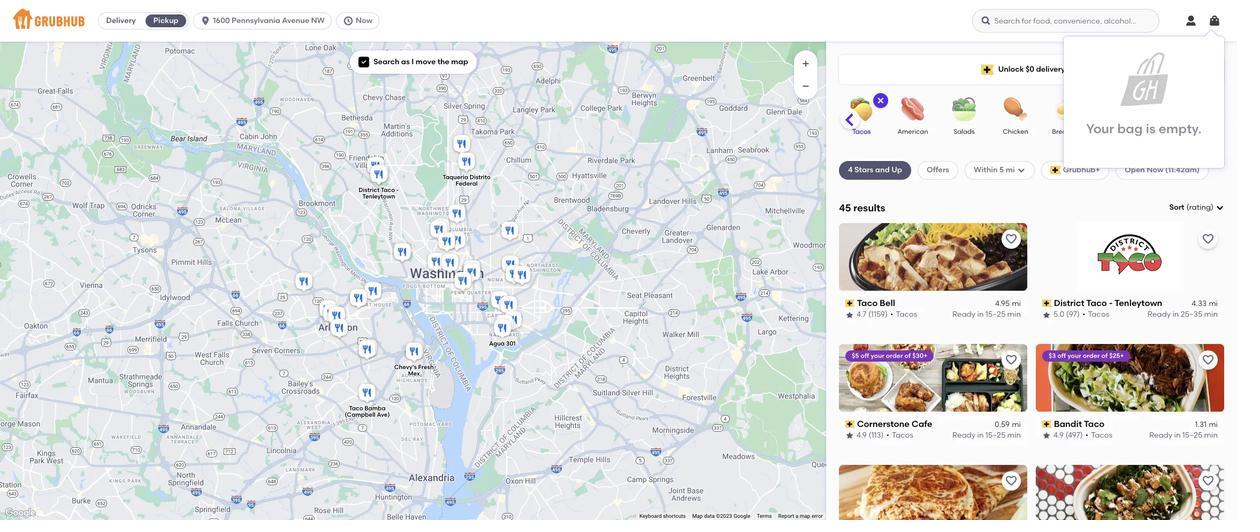 Task type: vqa. For each thing, say whether or not it's contained in the screenshot.
the phone
no



Task type: locate. For each thing, give the bounding box(es) containing it.
salads
[[954, 128, 975, 135]]

1 horizontal spatial tenleytown
[[1115, 298, 1162, 308]]

0 vertical spatial -
[[396, 187, 399, 194]]

taco bamba (campbell ave) image
[[356, 382, 378, 406]]

your bag is empty. tooltip
[[1064, 30, 1224, 168]]

of left "$30+"
[[904, 352, 911, 359]]

dessert image
[[1202, 97, 1237, 121]]

• right (497)
[[1085, 431, 1088, 440]]

cornerstone
[[857, 419, 910, 429]]

off right $5
[[861, 352, 869, 359]]

your right $3
[[1068, 352, 1081, 359]]

up
[[891, 165, 902, 175]]

0 horizontal spatial map
[[451, 57, 468, 66]]

the well dressed burrito image
[[425, 251, 447, 274]]

4
[[848, 165, 853, 175]]

map right the the
[[451, 57, 468, 66]]

•
[[890, 310, 893, 319], [1082, 310, 1085, 319], [886, 431, 889, 440], [1085, 431, 1088, 440]]

tacos right (1159)
[[896, 310, 917, 319]]

taco inside taqueria distrito federal district taco - tenleytown
[[381, 187, 395, 194]]

• right "(97)"
[[1082, 310, 1085, 319]]

1 horizontal spatial your
[[1068, 352, 1081, 359]]

tacos for cornerstone cafe
[[892, 431, 913, 440]]

subscription pass image
[[845, 300, 855, 307], [1042, 421, 1052, 428]]

tenleytown up ready in 25–35 min
[[1115, 298, 1162, 308]]

mi right '4.95'
[[1012, 299, 1021, 308]]

15–25
[[985, 310, 1005, 319], [985, 431, 1005, 440], [1182, 431, 1202, 440]]

mi for district taco - tenleytown
[[1209, 299, 1218, 308]]

1 horizontal spatial bandit taco image
[[436, 231, 457, 254]]

0 horizontal spatial -
[[396, 187, 399, 194]]

pickup button
[[143, 12, 188, 29]]

map right a
[[800, 513, 810, 519]]

1 vertical spatial subscription pass image
[[1042, 421, 1052, 428]]

keyboard
[[639, 513, 662, 519]]

$5 off your order of $30+
[[852, 352, 927, 359]]

burrito brothers image
[[489, 289, 510, 313]]

is
[[1146, 121, 1155, 136]]

ready in 15–25 min down 1.31
[[1149, 431, 1218, 440]]

of for cafe
[[904, 352, 911, 359]]

1 horizontal spatial of
[[1101, 352, 1108, 359]]

order for bandit
[[1083, 352, 1100, 359]]

4.33
[[1192, 299, 1207, 308]]

svg image inside 1600 pennsylvania avenue nw button
[[200, 16, 211, 26]]

save this restaurant image
[[1005, 353, 1018, 366]]

1 horizontal spatial now
[[1147, 165, 1163, 175]]

chevy's fresh mex
[[394, 364, 434, 377]]

1 vertical spatial svg image
[[876, 96, 885, 105]]

order left the $25+
[[1083, 352, 1100, 359]]

stars
[[854, 165, 873, 175]]

2 4.9 from the left
[[1053, 431, 1064, 440]]

save this restaurant image for taco bell logo
[[1005, 233, 1018, 245]]

25–35
[[1181, 310, 1202, 319]]

1 of from the left
[[904, 352, 911, 359]]

ready in 15–25 min for cornerstone cafe
[[952, 431, 1021, 440]]

dessert
[[1209, 128, 1233, 135]]

min down 4.33 mi
[[1204, 310, 1218, 319]]

1 horizontal spatial sol mexican grill image
[[461, 258, 483, 282]]

now right open
[[1147, 165, 1163, 175]]

1 off from the left
[[861, 352, 869, 359]]

5
[[999, 165, 1004, 175]]

- inside taqueria distrito federal district taco - tenleytown
[[396, 187, 399, 194]]

4.9 (497)
[[1053, 431, 1083, 440]]

1 vertical spatial tenleytown
[[1115, 298, 1162, 308]]

min down 1.31 mi
[[1204, 431, 1218, 440]]

2 of from the left
[[1101, 352, 1108, 359]]

• tacos down bandit taco
[[1085, 431, 1112, 440]]

of left the $25+
[[1101, 352, 1108, 359]]

0.59 mi
[[995, 420, 1021, 429]]

0 vertical spatial now
[[356, 16, 372, 25]]

ready in 15–25 min for bandit taco
[[1149, 431, 1218, 440]]

0 vertical spatial grubhub plus flag logo image
[[981, 64, 994, 75]]

la plaza restaurant image
[[498, 294, 520, 318]]

tacos down bandit taco
[[1091, 431, 1112, 440]]

4.9 left the (113) on the bottom of page
[[857, 431, 867, 440]]

mi for cornerstone cafe
[[1012, 420, 1021, 429]]

sushi
[[1110, 128, 1126, 135]]

45
[[839, 201, 851, 214]]

tenleytown down district taco - tenleytown icon
[[362, 193, 395, 200]]

svg image inside now button
[[343, 16, 354, 26]]

1 horizontal spatial subscription pass image
[[1042, 300, 1052, 307]]

google
[[733, 513, 750, 519]]

• right the (113) on the bottom of page
[[886, 431, 889, 440]]

error
[[812, 513, 823, 519]]

• tacos down bell
[[890, 310, 917, 319]]

ready in 15–25 min
[[952, 310, 1021, 319], [952, 431, 1021, 440], [1149, 431, 1218, 440]]

None field
[[1169, 202, 1224, 213]]

1 vertical spatial now
[[1147, 165, 1163, 175]]

now button
[[336, 12, 384, 29]]

4.9 for cornerstone cafe
[[857, 431, 867, 440]]

ready
[[952, 310, 975, 319], [1148, 310, 1171, 319], [952, 431, 975, 440], [1149, 431, 1172, 440]]

mi right "0.59"
[[1012, 420, 1021, 429]]

15–25 for bandit taco
[[1182, 431, 1202, 440]]

1 vertical spatial grubhub plus flag logo image
[[1050, 166, 1061, 175]]

report a map error link
[[778, 513, 823, 519]]

your
[[871, 352, 884, 359], [1068, 352, 1081, 359]]

subscription pass image for cornerstone cafe
[[845, 421, 855, 428]]

• for bandit
[[1085, 431, 1088, 440]]

min for taco bell
[[1007, 310, 1021, 319]]

tacos down district taco - tenleytown
[[1088, 310, 1109, 319]]

0 horizontal spatial 4.9
[[857, 431, 867, 440]]

4.9 for bandit taco
[[1053, 431, 1064, 440]]

2 your from the left
[[1068, 352, 1081, 359]]

1 horizontal spatial 4.9
[[1053, 431, 1064, 440]]

bandit
[[1054, 419, 1082, 429]]

star icon image left 4.9 (113)
[[845, 431, 854, 440]]

uncle julio's image
[[317, 299, 339, 322]]

1600 pennsylvania avenue nw button
[[193, 12, 336, 29]]

subscription pass image left cornerstone
[[845, 421, 855, 428]]

mi
[[1006, 165, 1015, 175], [1012, 299, 1021, 308], [1209, 299, 1218, 308], [1012, 420, 1021, 429], [1209, 420, 1218, 429]]

star icon image left the 4.7
[[845, 311, 854, 319]]

0 horizontal spatial off
[[861, 352, 869, 359]]

save this restaurant image for takorean logo
[[1202, 474, 1215, 487]]

• tacos down cornerstone cafe
[[886, 431, 913, 440]]

open
[[1125, 165, 1145, 175]]

j & j carryout image
[[451, 133, 472, 157]]

fresh
[[418, 364, 434, 371]]

1 vertical spatial sol mexican grill image
[[461, 258, 483, 282]]

1 order from the left
[[886, 352, 903, 359]]

0 vertical spatial sol mexican grill image
[[365, 155, 386, 179]]

taco bamba image
[[326, 305, 347, 329]]

mi right 4.33
[[1209, 299, 1218, 308]]

sol mexican grill image
[[365, 155, 386, 179], [461, 258, 483, 282]]

delivery button
[[99, 12, 143, 29]]

1 horizontal spatial subscription pass image
[[1042, 421, 1052, 428]]

mex
[[408, 370, 420, 377]]

star icon image left 4.9 (497)
[[1042, 431, 1051, 440]]

0 vertical spatial subscription pass image
[[1042, 300, 1052, 307]]

0 horizontal spatial now
[[356, 16, 372, 25]]

map
[[692, 513, 703, 519]]

minus icon image
[[800, 81, 811, 91]]

(11:42am)
[[1165, 165, 1200, 175]]

taqueria distrito federal district taco - tenleytown
[[359, 174, 491, 200]]

off for bandit
[[1057, 352, 1066, 359]]

0 vertical spatial subscription pass image
[[845, 300, 855, 307]]

)
[[1211, 203, 1213, 212]]

delivery
[[1036, 65, 1065, 74]]

• for taco
[[890, 310, 893, 319]]

now
[[356, 16, 372, 25], [1147, 165, 1163, 175]]

0 horizontal spatial of
[[904, 352, 911, 359]]

(497)
[[1065, 431, 1083, 440]]

order left "$30+"
[[886, 352, 903, 359]]

tacos for district taco - tenleytown
[[1088, 310, 1109, 319]]

0 horizontal spatial district
[[359, 187, 379, 194]]

2 order from the left
[[1083, 352, 1100, 359]]

0 vertical spatial tenleytown
[[362, 193, 395, 200]]

• tacos down district taco - tenleytown
[[1082, 310, 1109, 319]]

0.59
[[995, 420, 1010, 429]]

save this restaurant button for 'taco bamba logo'
[[1002, 471, 1021, 490]]

subscription pass image
[[1042, 300, 1052, 307], [845, 421, 855, 428]]

star icon image for bandit taco
[[1042, 431, 1051, 440]]

0 vertical spatial district
[[359, 187, 379, 194]]

1 4.9 from the left
[[857, 431, 867, 440]]

1 vertical spatial bandit taco image
[[436, 231, 457, 254]]

0 horizontal spatial grubhub plus flag logo image
[[981, 64, 994, 75]]

• for district
[[1082, 310, 1085, 319]]

4.95
[[995, 299, 1010, 308]]

main navigation navigation
[[0, 0, 1237, 42]]

sushi image
[[1100, 97, 1137, 121]]

off right $3
[[1057, 352, 1066, 359]]

(
[[1186, 203, 1189, 212]]

$0
[[1026, 65, 1034, 74]]

district taco - tenleytown image
[[368, 164, 390, 187]]

1 your from the left
[[871, 352, 884, 359]]

now right 'nw'
[[356, 16, 372, 25]]

• tacos for cornerstone
[[886, 431, 913, 440]]

tacos image
[[843, 97, 880, 121]]

4.9 down bandit
[[1053, 431, 1064, 440]]

• tacos for taco
[[890, 310, 917, 319]]

grubhub plus flag logo image left unlock
[[981, 64, 994, 75]]

ready in 15–25 min down '4.95'
[[952, 310, 1021, 319]]

0 horizontal spatial subscription pass image
[[845, 300, 855, 307]]

subscription pass image for bandit taco
[[1042, 421, 1052, 428]]

offers
[[927, 165, 949, 175]]

tenleytown
[[362, 193, 395, 200], [1115, 298, 1162, 308]]

your right $5
[[871, 352, 884, 359]]

min for bandit taco
[[1204, 431, 1218, 440]]

min down '4.95 mi'
[[1007, 310, 1021, 319]]

report a map error
[[778, 513, 823, 519]]

taqueria habanero bryant st image
[[499, 220, 521, 243]]

-
[[396, 187, 399, 194], [1109, 298, 1113, 308]]

sol mexican grill image
[[511, 264, 533, 288]]

subscription pass image left bandit
[[1042, 421, 1052, 428]]

1 horizontal spatial grubhub plus flag logo image
[[1050, 166, 1061, 175]]

a
[[795, 513, 798, 519]]

• down bell
[[890, 310, 893, 319]]

taco bell
[[857, 298, 895, 308]]

0 horizontal spatial your
[[871, 352, 884, 359]]

your bag is empty.
[[1086, 121, 1202, 136]]

• tacos
[[890, 310, 917, 319], [1082, 310, 1109, 319], [886, 431, 913, 440], [1085, 431, 1112, 440]]

star icon image for district taco - tenleytown
[[1042, 311, 1051, 319]]

save this restaurant image for district taco - tenleytown logo at the right of the page
[[1202, 233, 1215, 245]]

chicken
[[1003, 128, 1028, 135]]

ready for cornerstone cafe
[[952, 431, 975, 440]]

terms link
[[757, 513, 772, 519]]

chicken image
[[997, 97, 1034, 121]]

in for taco bell
[[977, 310, 984, 319]]

mi right 1.31
[[1209, 420, 1218, 429]]

grubhub plus flag logo image left grubhub+
[[1050, 166, 1061, 175]]

delivery
[[106, 16, 136, 25]]

star icon image
[[845, 311, 854, 319], [1042, 311, 1051, 319], [845, 431, 854, 440], [1042, 431, 1051, 440]]

subscription pass image for taco bell
[[845, 300, 855, 307]]

grubhub+
[[1063, 165, 1100, 175]]

google image
[[3, 506, 38, 520]]

svg image
[[981, 16, 992, 26], [876, 96, 885, 105]]

1 horizontal spatial off
[[1057, 352, 1066, 359]]

subscription pass image left 'taco bell'
[[845, 300, 855, 307]]

burritos image
[[1151, 97, 1188, 121]]

$3 off your order of $25+
[[1049, 352, 1124, 359]]

taco
[[381, 187, 395, 194], [857, 298, 878, 308], [1086, 298, 1107, 308], [349, 405, 363, 412], [1084, 419, 1104, 429]]

15–25 down "0.59"
[[985, 431, 1005, 440]]

0 horizontal spatial tenleytown
[[362, 193, 395, 200]]

1 vertical spatial subscription pass image
[[845, 421, 855, 428]]

cornerstone cafe
[[857, 419, 932, 429]]

save this restaurant button
[[1002, 229, 1021, 249], [1198, 229, 1218, 249], [1002, 350, 1021, 370], [1198, 350, 1218, 370], [1002, 471, 1021, 490], [1198, 471, 1218, 490]]

tacos down tacos image
[[852, 128, 871, 135]]

ready in 15–25 min down "0.59"
[[952, 431, 1021, 440]]

grubhub plus flag logo image
[[981, 64, 994, 75], [1050, 166, 1061, 175]]

subscription pass image right '4.95 mi'
[[1042, 300, 1052, 307]]

bandit taco image
[[369, 163, 391, 186], [436, 231, 457, 254]]

1 horizontal spatial svg image
[[981, 16, 992, 26]]

data
[[704, 513, 715, 519]]

tacos
[[852, 128, 871, 135], [896, 310, 917, 319], [1088, 310, 1109, 319], [892, 431, 913, 440], [1091, 431, 1112, 440]]

taqueria
[[443, 174, 468, 181]]

star icon image left 5.0
[[1042, 311, 1051, 319]]

1 vertical spatial map
[[800, 513, 810, 519]]

save this restaurant button for taco bell logo
[[1002, 229, 1021, 249]]

svg image
[[1185, 14, 1197, 27], [1208, 14, 1221, 27], [200, 16, 211, 26], [343, 16, 354, 26], [361, 59, 367, 65], [1017, 166, 1025, 175], [1216, 203, 1224, 212]]

grubhub plus flag logo image for unlock $0 delivery fees
[[981, 64, 994, 75]]

taqueria distrito federal image
[[456, 151, 477, 174]]

el paso cafe image
[[329, 317, 350, 341]]

far east taco grille image
[[500, 254, 521, 277]]

15–25 down '4.95'
[[985, 310, 1005, 319]]

1 horizontal spatial order
[[1083, 352, 1100, 359]]

save this restaurant image for 'taco bamba logo'
[[1005, 474, 1018, 487]]

0 horizontal spatial bandit taco image
[[369, 163, 391, 186]]

15–25 down 1.31
[[1182, 431, 1202, 440]]

- right district taco - tenleytown icon
[[396, 187, 399, 194]]

• tacos for district
[[1082, 310, 1109, 319]]

rating
[[1189, 203, 1211, 212]]

district inside taqueria distrito federal district taco - tenleytown
[[359, 187, 379, 194]]

0 vertical spatial map
[[451, 57, 468, 66]]

tacos down cornerstone cafe
[[892, 431, 913, 440]]

keyboard shortcuts
[[639, 513, 686, 519]]

save this restaurant image
[[1005, 233, 1018, 245], [1202, 233, 1215, 245], [1202, 353, 1215, 366], [1005, 474, 1018, 487], [1202, 474, 1215, 487]]

0 vertical spatial bandit taco image
[[369, 163, 391, 186]]

agua 301 image
[[492, 317, 513, 341]]

distrito
[[470, 174, 491, 181]]

0 horizontal spatial subscription pass image
[[845, 421, 855, 428]]

- down district taco - tenleytown logo at the right of the page
[[1109, 298, 1113, 308]]

2 off from the left
[[1057, 352, 1066, 359]]

min
[[1007, 310, 1021, 319], [1204, 310, 1218, 319], [1007, 431, 1021, 440], [1204, 431, 1218, 440]]

save this restaurant button for takorean logo
[[1198, 471, 1218, 490]]

4.9
[[857, 431, 867, 440], [1053, 431, 1064, 440]]

1 horizontal spatial -
[[1109, 298, 1113, 308]]

0 vertical spatial svg image
[[981, 16, 992, 26]]

1 vertical spatial district
[[1054, 298, 1084, 308]]

taco bamba (campbell ave)
[[345, 405, 390, 418]]

breakfast image
[[1048, 97, 1086, 121]]

ready in 15–25 min for taco bell
[[952, 310, 1021, 319]]

star icon image for cornerstone cafe
[[845, 431, 854, 440]]

0 horizontal spatial order
[[886, 352, 903, 359]]

min down 0.59 mi
[[1007, 431, 1021, 440]]

federal
[[456, 180, 478, 187]]



Task type: describe. For each thing, give the bounding box(es) containing it.
avenue
[[282, 16, 309, 25]]

1600 pennsylvania avenue nw
[[213, 16, 325, 25]]

in for cornerstone cafe
[[977, 431, 984, 440]]

ready for district taco - tenleytown
[[1148, 310, 1171, 319]]

plus icon image
[[800, 58, 811, 69]]

empty.
[[1159, 121, 1202, 136]]

1 horizontal spatial district
[[1054, 298, 1084, 308]]

pickup
[[153, 16, 178, 25]]

american
[[897, 128, 928, 135]]

svg image inside 'field'
[[1216, 203, 1224, 212]]

tacos for bandit taco
[[1091, 431, 1112, 440]]

your for cornerstone
[[871, 352, 884, 359]]

(campbell
[[345, 411, 375, 418]]

el rey ballston image
[[321, 303, 342, 326]]

keyboard shortcuts button
[[639, 513, 686, 520]]

1.31 mi
[[1195, 420, 1218, 429]]

district taco - tenleytown logo image
[[1077, 223, 1183, 291]]

chupacabra latin kitchen & taqueria image
[[503, 263, 525, 287]]

301
[[506, 340, 516, 347]]

las placitas image
[[502, 309, 524, 333]]

4.7
[[857, 310, 867, 319]]

agua 301
[[489, 340, 516, 347]]

search as i move the map
[[373, 57, 468, 66]]

(1159)
[[868, 310, 888, 319]]

sort
[[1169, 203, 1184, 212]]

taqueria al lado image
[[428, 219, 449, 242]]

map data ©2023 google
[[692, 513, 750, 519]]

within 5 mi
[[974, 165, 1015, 175]]

4.9 (113)
[[857, 431, 884, 440]]

min for cornerstone cafe
[[1007, 431, 1021, 440]]

tacos for taco bell
[[896, 310, 917, 319]]

alero restaurant image
[[446, 230, 468, 253]]

$25+
[[1109, 352, 1124, 359]]

burritos
[[1158, 128, 1181, 135]]

tenleytown inside taqueria distrito federal district taco - tenleytown
[[362, 193, 395, 200]]

mi right 5 in the right of the page
[[1006, 165, 1015, 175]]

• for cornerstone
[[886, 431, 889, 440]]

order for cornerstone
[[886, 352, 903, 359]]

ave)
[[377, 411, 390, 418]]

bag
[[1117, 121, 1143, 136]]

the
[[437, 57, 449, 66]]

45 results
[[839, 201, 885, 214]]

$3
[[1049, 352, 1056, 359]]

open now (11:42am)
[[1125, 165, 1200, 175]]

off for cornerstone
[[861, 352, 869, 359]]

takorean image
[[494, 313, 515, 337]]

super tacos and bakery image
[[430, 217, 452, 240]]

district taco - tenleytown
[[1054, 298, 1162, 308]]

taco inside taco bamba (campbell ave)
[[349, 405, 363, 412]]

15–25 for cornerstone cafe
[[985, 431, 1005, 440]]

report
[[778, 513, 794, 519]]

of for taco
[[1101, 352, 1108, 359]]

15–25 for taco bell
[[985, 310, 1005, 319]]

chaia chinatown image
[[461, 262, 483, 285]]

bandit taco logo image
[[1036, 344, 1224, 412]]

grubhub plus flag logo image for grubhub+
[[1050, 166, 1061, 175]]

ready in 25–35 min
[[1148, 310, 1218, 319]]

bandit taco
[[1054, 419, 1104, 429]]

5.0
[[1053, 310, 1064, 319]]

pennsylvania
[[232, 16, 280, 25]]

bamba
[[364, 405, 386, 412]]

chevy's fresh mex image
[[403, 341, 425, 364]]

in for bandit taco
[[1174, 431, 1181, 440]]

ready for bandit taco
[[1149, 431, 1172, 440]]

rinconcito tex-mex salvadorean image
[[446, 203, 468, 226]]

4.95 mi
[[995, 299, 1021, 308]]

taco bamba logo image
[[839, 465, 1027, 520]]

1600
[[213, 16, 230, 25]]

terms
[[757, 513, 772, 519]]

as
[[401, 57, 410, 66]]

0 horizontal spatial svg image
[[876, 96, 885, 105]]

breakfast
[[1052, 128, 1082, 135]]

ready for taco bell
[[952, 310, 975, 319]]

now inside button
[[356, 16, 372, 25]]

your
[[1086, 121, 1114, 136]]

los chamacos mexican restaurant image
[[358, 338, 379, 361]]

4.33 mi
[[1192, 299, 1218, 308]]

Search for food, convenience, alcohol... search field
[[972, 9, 1160, 33]]

star icon image for taco bell
[[845, 311, 854, 319]]

cafe
[[912, 419, 932, 429]]

svg image inside main navigation navigation
[[981, 16, 992, 26]]

cornerstone cafe logo image
[[839, 344, 1027, 412]]

map region
[[0, 32, 928, 520]]

takorean logo image
[[1036, 465, 1224, 520]]

taco bell image
[[293, 271, 315, 294]]

• tacos for bandit
[[1085, 431, 1112, 440]]

abi azteca grill & bar image
[[356, 339, 378, 362]]

chevy's
[[394, 364, 417, 371]]

cornerstone cafe image
[[439, 252, 461, 276]]

1.31
[[1195, 420, 1207, 429]]

agua
[[489, 340, 505, 347]]

save this restaurant button for district taco - tenleytown logo at the right of the page
[[1198, 229, 1218, 249]]

none field containing sort
[[1169, 202, 1224, 213]]

your for bandit
[[1068, 352, 1081, 359]]

5.0 (97)
[[1053, 310, 1080, 319]]

1 vertical spatial -
[[1109, 298, 1113, 308]]

0 horizontal spatial sol mexican grill image
[[365, 155, 386, 179]]

4.7 (1159)
[[857, 310, 888, 319]]

unlock $0 delivery fees
[[998, 65, 1082, 74]]

within
[[974, 165, 998, 175]]

subscription pass image for district taco - tenleytown
[[1042, 300, 1052, 307]]

1 horizontal spatial map
[[800, 513, 810, 519]]

(97)
[[1066, 310, 1080, 319]]

fees
[[1067, 65, 1082, 74]]

mexicali blues image
[[348, 287, 369, 311]]

4 stars and up
[[848, 165, 902, 175]]

search
[[373, 57, 399, 66]]

sort ( rating )
[[1169, 203, 1213, 212]]

$30+
[[912, 352, 927, 359]]

in for district taco - tenleytown
[[1172, 310, 1179, 319]]

min for district taco - tenleytown
[[1204, 310, 1218, 319]]

salads image
[[945, 97, 983, 121]]

taco bell logo image
[[839, 223, 1027, 291]]

qdoba mexican eats image
[[452, 270, 474, 294]]

move
[[416, 57, 436, 66]]

mi for taco bell
[[1012, 299, 1021, 308]]

bell
[[880, 298, 895, 308]]

mi for bandit taco
[[1209, 420, 1218, 429]]

american image
[[894, 97, 932, 121]]

results
[[853, 201, 885, 214]]

i
[[412, 57, 414, 66]]

jaco juice & taco bar of georgetown dc image
[[392, 241, 413, 265]]

california tortilla image
[[362, 280, 384, 304]]

nw
[[311, 16, 325, 25]]

(113)
[[869, 431, 884, 440]]



